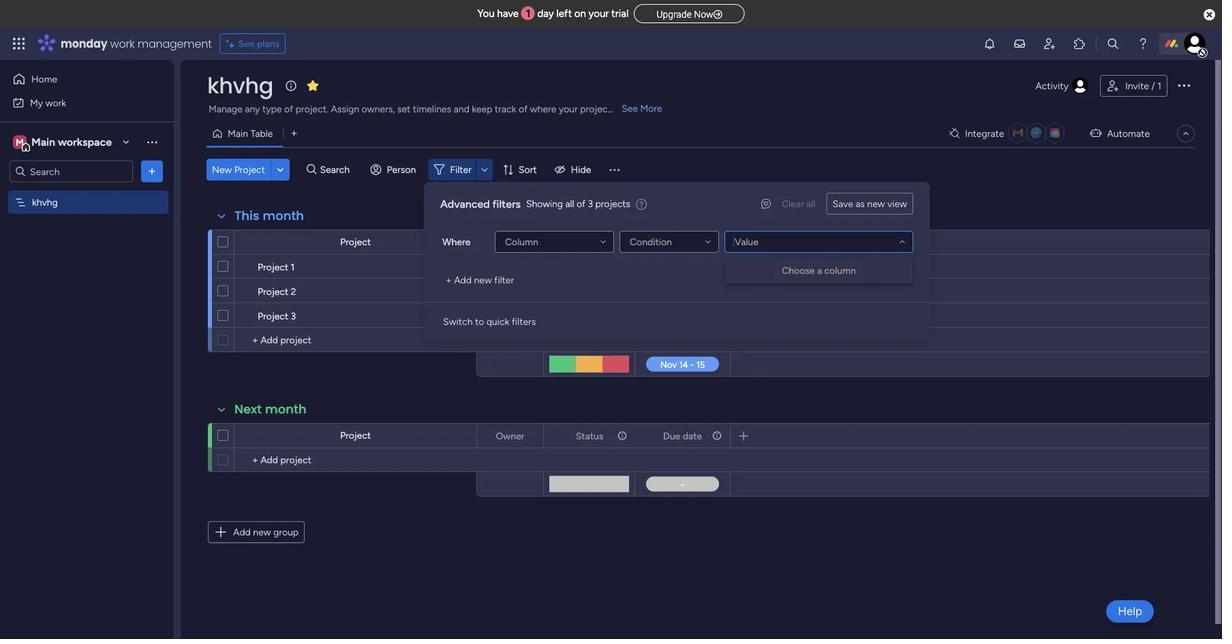 Task type: locate. For each thing, give the bounding box(es) containing it.
2 status from the top
[[576, 430, 603, 442]]

1 status from the top
[[576, 237, 603, 248]]

This month field
[[231, 207, 308, 225]]

see more
[[622, 103, 662, 114]]

1 vertical spatial 3
[[291, 310, 296, 322]]

09:00
[[689, 262, 714, 273]]

2 vertical spatial new
[[253, 527, 271, 538]]

on left it
[[599, 261, 609, 273]]

0 vertical spatial 1
[[526, 7, 531, 20]]

add new group
[[233, 527, 299, 538]]

1 column information image from the left
[[617, 237, 628, 248]]

Status field
[[572, 235, 607, 250], [572, 428, 607, 443]]

1
[[526, 7, 531, 20], [1158, 80, 1162, 92], [291, 261, 295, 273]]

advanced
[[440, 197, 490, 210]]

where
[[442, 236, 471, 248]]

work right my
[[45, 97, 66, 108]]

working
[[561, 261, 596, 273]]

left
[[556, 7, 572, 20]]

0 vertical spatial + add project text field
[[241, 332, 470, 348]]

khvhg up any
[[207, 71, 273, 101]]

dapulse close image
[[1204, 8, 1215, 22]]

1 horizontal spatial add
[[454, 274, 472, 286]]

0 horizontal spatial column information image
[[617, 237, 628, 248]]

Due date field
[[660, 235, 705, 250], [660, 428, 705, 443]]

3 down 2
[[291, 310, 296, 322]]

person button
[[365, 159, 424, 181]]

new
[[867, 198, 885, 210], [474, 274, 492, 286], [253, 527, 271, 538]]

of right type
[[284, 103, 293, 115]]

1 left day
[[526, 7, 531, 20]]

1 vertical spatial see
[[622, 103, 638, 114]]

1 vertical spatial due date
[[663, 430, 702, 442]]

2 column information image from the left
[[712, 430, 723, 441]]

of
[[284, 103, 293, 115], [519, 103, 528, 115], [577, 198, 586, 210]]

1 vertical spatial status
[[576, 430, 603, 442]]

1 horizontal spatial see
[[622, 103, 638, 114]]

workspace options image
[[145, 135, 159, 149]]

0 vertical spatial khvhg
[[207, 71, 273, 101]]

column
[[825, 265, 856, 276]]

2 horizontal spatial 1
[[1158, 80, 1162, 92]]

column
[[505, 236, 538, 248]]

/
[[1152, 80, 1155, 92]]

project
[[234, 164, 265, 176], [340, 236, 371, 248], [258, 261, 288, 273], [258, 286, 288, 297], [258, 310, 288, 322], [340, 430, 371, 441]]

1 horizontal spatial work
[[110, 36, 135, 51]]

1 vertical spatial filters
[[512, 316, 536, 328]]

v2 overdue deadline image
[[640, 261, 651, 274]]

0 horizontal spatial see
[[238, 38, 255, 49]]

0 horizontal spatial 1
[[291, 261, 295, 273]]

1 vertical spatial owner field
[[493, 428, 528, 443]]

0 horizontal spatial add
[[233, 527, 251, 538]]

see for see plans
[[238, 38, 255, 49]]

new project
[[212, 164, 265, 176]]

0 vertical spatial new
[[867, 198, 885, 210]]

1 vertical spatial options image
[[145, 165, 159, 178]]

2 due date from the top
[[663, 430, 702, 442]]

1 vertical spatial due date field
[[660, 428, 705, 443]]

add left group
[[233, 527, 251, 538]]

0 vertical spatial date
[[683, 237, 702, 248]]

main right workspace image
[[31, 136, 55, 149]]

show board description image
[[283, 79, 299, 93]]

0 horizontal spatial 3
[[291, 310, 296, 322]]

0 vertical spatial due
[[663, 237, 680, 248]]

home button
[[8, 68, 147, 90]]

column information image
[[617, 430, 628, 441], [712, 430, 723, 441]]

1 vertical spatial 1
[[1158, 80, 1162, 92]]

0 horizontal spatial on
[[574, 7, 586, 20]]

see left plans
[[238, 38, 255, 49]]

project.
[[296, 103, 329, 115]]

0 vertical spatial due date
[[663, 237, 702, 248]]

project 3
[[258, 310, 296, 322]]

0 horizontal spatial your
[[559, 103, 578, 115]]

0 horizontal spatial work
[[45, 97, 66, 108]]

khvhg field
[[204, 71, 277, 101]]

help image
[[1136, 37, 1150, 50]]

nov 15, 09:00 am
[[658, 262, 729, 273]]

1 horizontal spatial 1
[[526, 7, 531, 20]]

of left projects
[[577, 198, 586, 210]]

1 all from the left
[[565, 198, 574, 210]]

new left group
[[253, 527, 271, 538]]

new right as
[[867, 198, 885, 210]]

invite / 1
[[1125, 80, 1162, 92]]

choose
[[782, 265, 815, 276]]

options image right the /
[[1176, 77, 1192, 93]]

status field for this month
[[572, 235, 607, 250]]

1 vertical spatial owner
[[496, 430, 525, 442]]

1 vertical spatial work
[[45, 97, 66, 108]]

+ Add project text field
[[241, 332, 470, 348], [241, 452, 470, 468]]

1 vertical spatial add
[[233, 527, 251, 538]]

owner
[[496, 237, 525, 248], [496, 430, 525, 442]]

0 vertical spatial 3
[[588, 198, 593, 210]]

1 horizontal spatial of
[[519, 103, 528, 115]]

3 left projects
[[588, 198, 593, 210]]

0 vertical spatial status field
[[572, 235, 607, 250]]

Next month field
[[231, 401, 310, 419]]

table
[[251, 128, 273, 139]]

due date
[[663, 237, 702, 248], [663, 430, 702, 442]]

2 horizontal spatial of
[[577, 198, 586, 210]]

Search in workspace field
[[29, 164, 114, 179]]

3
[[588, 198, 593, 210], [291, 310, 296, 322]]

new
[[212, 164, 232, 176]]

monday work management
[[61, 36, 212, 51]]

0 vertical spatial on
[[574, 7, 586, 20]]

options image
[[1176, 77, 1192, 93], [145, 165, 159, 178]]

column information image up am
[[712, 237, 723, 248]]

more
[[640, 103, 662, 114]]

1 up 2
[[291, 261, 295, 273]]

0 horizontal spatial main
[[31, 136, 55, 149]]

new left filter
[[474, 274, 492, 286]]

2 status field from the top
[[572, 428, 607, 443]]

value
[[735, 236, 759, 248]]

1 vertical spatial date
[[683, 430, 702, 442]]

1 vertical spatial new
[[474, 274, 492, 286]]

this
[[234, 207, 259, 225]]

a
[[817, 265, 822, 276]]

2 horizontal spatial new
[[867, 198, 885, 210]]

1 inside button
[[1158, 80, 1162, 92]]

v2 search image
[[307, 162, 317, 177]]

filters right quick
[[512, 316, 536, 328]]

0 vertical spatial owner field
[[493, 235, 528, 250]]

0 vertical spatial status
[[576, 237, 603, 248]]

all right showing
[[565, 198, 574, 210]]

set
[[397, 103, 411, 115]]

column information image
[[617, 237, 628, 248], [712, 237, 723, 248]]

showing
[[526, 198, 563, 210]]

arrow down image
[[476, 162, 493, 178]]

Owner field
[[493, 235, 528, 250], [493, 428, 528, 443]]

work inside button
[[45, 97, 66, 108]]

your left trial
[[589, 7, 609, 20]]

main inside workspace selection element
[[31, 136, 55, 149]]

filters inside button
[[512, 316, 536, 328]]

0 vertical spatial work
[[110, 36, 135, 51]]

0 vertical spatial owner
[[496, 237, 525, 248]]

column information image for status
[[617, 430, 628, 441]]

month right this
[[263, 207, 304, 225]]

0 vertical spatial month
[[263, 207, 304, 225]]

1 horizontal spatial new
[[474, 274, 492, 286]]

main for main workspace
[[31, 136, 55, 149]]

1 status field from the top
[[572, 235, 607, 250]]

main table button
[[207, 123, 283, 145]]

khvhg
[[207, 71, 273, 101], [32, 197, 58, 208]]

dapulse rightstroke image
[[713, 9, 722, 19]]

1 horizontal spatial all
[[806, 198, 816, 210]]

all right clear
[[806, 198, 816, 210]]

0 vertical spatial due date field
[[660, 235, 705, 250]]

hide button
[[549, 159, 599, 181]]

help
[[1118, 605, 1142, 619]]

new for filter
[[474, 274, 492, 286]]

1 vertical spatial due
[[663, 430, 680, 442]]

see left the more
[[622, 103, 638, 114]]

2 column information image from the left
[[712, 237, 723, 248]]

1 horizontal spatial column information image
[[712, 430, 723, 441]]

1 vertical spatial + add project text field
[[241, 452, 470, 468]]

of right 'track'
[[519, 103, 528, 115]]

add view image
[[291, 129, 297, 139]]

1 column information image from the left
[[617, 430, 628, 441]]

day
[[537, 7, 554, 20]]

option
[[0, 190, 174, 193]]

options image down workspace options image
[[145, 165, 159, 178]]

1 right the /
[[1158, 80, 1162, 92]]

on right left
[[574, 7, 586, 20]]

month for next month
[[265, 401, 307, 418]]

where
[[530, 103, 557, 115]]

column information image up it
[[617, 237, 628, 248]]

1 for /
[[1158, 80, 1162, 92]]

1 horizontal spatial 3
[[588, 198, 593, 210]]

work
[[110, 36, 135, 51], [45, 97, 66, 108]]

this month
[[234, 207, 304, 225]]

0 horizontal spatial all
[[565, 198, 574, 210]]

1 due from the top
[[663, 237, 680, 248]]

group
[[273, 527, 299, 538]]

add right +
[[454, 274, 472, 286]]

due for first due date field from the top of the page
[[663, 237, 680, 248]]

1 vertical spatial khvhg
[[32, 197, 58, 208]]

1 horizontal spatial main
[[228, 128, 248, 139]]

filters
[[493, 197, 521, 210], [512, 316, 536, 328]]

hide
[[571, 164, 591, 176]]

1 due date field from the top
[[660, 235, 705, 250]]

khvhg down search in workspace field
[[32, 197, 58, 208]]

save
[[833, 198, 853, 210]]

see inside button
[[238, 38, 255, 49]]

1 horizontal spatial on
[[599, 261, 609, 273]]

month
[[263, 207, 304, 225], [265, 401, 307, 418]]

1 horizontal spatial column information image
[[712, 237, 723, 248]]

your right where
[[559, 103, 578, 115]]

1 vertical spatial status field
[[572, 428, 607, 443]]

invite / 1 button
[[1100, 75, 1168, 97]]

switch to quick filters
[[443, 316, 536, 328]]

see for see more
[[622, 103, 638, 114]]

0 vertical spatial options image
[[1176, 77, 1192, 93]]

2 owner field from the top
[[493, 428, 528, 443]]

add
[[454, 274, 472, 286], [233, 527, 251, 538]]

work right "monday"
[[110, 36, 135, 51]]

notifications image
[[983, 37, 997, 50]]

+ add new filter
[[446, 274, 514, 286]]

learn more image
[[636, 198, 647, 211]]

+
[[446, 274, 452, 286]]

0 vertical spatial your
[[589, 7, 609, 20]]

track
[[495, 103, 516, 115]]

owners,
[[362, 103, 395, 115]]

my work button
[[8, 92, 147, 114]]

filters down sort popup button
[[493, 197, 521, 210]]

2 + add project text field from the top
[[241, 452, 470, 468]]

0 horizontal spatial new
[[253, 527, 271, 538]]

type
[[262, 103, 282, 115]]

clear all
[[782, 198, 816, 210]]

2 date from the top
[[683, 430, 702, 442]]

your
[[589, 7, 609, 20], [559, 103, 578, 115]]

main inside button
[[228, 128, 248, 139]]

0 vertical spatial see
[[238, 38, 255, 49]]

due for second due date field from the top of the page
[[663, 430, 680, 442]]

0 horizontal spatial options image
[[145, 165, 159, 178]]

0 horizontal spatial column information image
[[617, 430, 628, 441]]

projects
[[595, 198, 630, 210]]

see
[[238, 38, 255, 49], [622, 103, 638, 114]]

main left table
[[228, 128, 248, 139]]

2 all from the left
[[806, 198, 816, 210]]

on
[[574, 7, 586, 20], [599, 261, 609, 273]]

0 horizontal spatial khvhg
[[32, 197, 58, 208]]

project inside the new project button
[[234, 164, 265, 176]]

month right next
[[265, 401, 307, 418]]

any
[[245, 103, 260, 115]]

1 vertical spatial month
[[265, 401, 307, 418]]

2 due from the top
[[663, 430, 680, 442]]

save as new view
[[833, 198, 907, 210]]



Task type: vqa. For each thing, say whether or not it's contained in the screenshot.
All "LINK"
no



Task type: describe. For each thing, give the bounding box(es) containing it.
working on it
[[561, 261, 618, 273]]

filter
[[450, 164, 472, 176]]

workspace selection element
[[13, 134, 114, 152]]

person
[[387, 164, 416, 176]]

nov
[[658, 262, 674, 273]]

work for monday
[[110, 36, 135, 51]]

menu image
[[608, 163, 621, 177]]

assign
[[331, 103, 359, 115]]

2 due date field from the top
[[660, 428, 705, 443]]

m
[[16, 136, 24, 148]]

you
[[477, 7, 495, 20]]

of inside advanced filters showing all of 3 projects
[[577, 198, 586, 210]]

2
[[291, 286, 296, 297]]

main table
[[228, 128, 273, 139]]

1 owner field from the top
[[493, 235, 528, 250]]

am
[[716, 262, 729, 273]]

column information image for status
[[617, 237, 628, 248]]

condition
[[630, 236, 672, 248]]

sort button
[[497, 159, 545, 181]]

1 due date from the top
[[663, 237, 702, 248]]

1 vertical spatial your
[[559, 103, 578, 115]]

angle down image
[[277, 165, 284, 175]]

dapulse integrations image
[[950, 128, 960, 139]]

0 horizontal spatial of
[[284, 103, 293, 115]]

keep
[[472, 103, 492, 115]]

column information image for due date
[[712, 430, 723, 441]]

integrate
[[965, 128, 1004, 139]]

filter button
[[428, 159, 493, 181]]

invite members image
[[1043, 37, 1057, 50]]

remove from favorites image
[[306, 79, 320, 92]]

trial
[[612, 7, 629, 20]]

main workspace
[[31, 136, 112, 149]]

timelines
[[413, 103, 451, 115]]

v2 user feedback image
[[761, 197, 771, 211]]

project 1
[[258, 261, 295, 273]]

search everything image
[[1106, 37, 1120, 50]]

apps image
[[1073, 37, 1087, 50]]

see plans
[[238, 38, 280, 49]]

clear
[[782, 198, 804, 210]]

1 vertical spatial on
[[599, 261, 609, 273]]

choose a column
[[782, 265, 856, 276]]

new project button
[[207, 159, 271, 181]]

manage
[[209, 103, 243, 115]]

1 owner from the top
[[496, 237, 525, 248]]

upgrade
[[657, 9, 692, 20]]

next
[[234, 401, 262, 418]]

home
[[31, 73, 57, 85]]

activity
[[1036, 80, 1069, 92]]

status field for next month
[[572, 428, 607, 443]]

all inside advanced filters showing all of 3 projects
[[565, 198, 574, 210]]

3 inside advanced filters showing all of 3 projects
[[588, 198, 593, 210]]

filter
[[494, 274, 514, 286]]

+ add new filter button
[[440, 269, 520, 291]]

as
[[856, 198, 865, 210]]

1 horizontal spatial khvhg
[[207, 71, 273, 101]]

1 + add project text field from the top
[[241, 332, 470, 348]]

stands.
[[614, 103, 644, 115]]

workspace
[[58, 136, 112, 149]]

you have 1 day left on your trial
[[477, 7, 629, 20]]

next month
[[234, 401, 307, 418]]

khvhg inside list box
[[32, 197, 58, 208]]

manage any type of project. assign owners, set timelines and keep track of where your project stands.
[[209, 103, 644, 115]]

upgrade now link
[[634, 4, 745, 23]]

upgrade now
[[657, 9, 713, 20]]

add new group button
[[208, 521, 305, 543]]

plans
[[257, 38, 280, 49]]

advanced filters showing all of 3 projects
[[440, 197, 630, 210]]

main for main table
[[228, 128, 248, 139]]

0 vertical spatial add
[[454, 274, 472, 286]]

save as new view button
[[826, 193, 913, 215]]

status for this month
[[576, 237, 603, 248]]

my
[[30, 97, 43, 108]]

autopilot image
[[1090, 124, 1102, 142]]

it
[[612, 261, 618, 273]]

work for my
[[45, 97, 66, 108]]

clear all button
[[776, 193, 821, 215]]

workspace image
[[13, 135, 27, 150]]

invite
[[1125, 80, 1149, 92]]

project 2
[[258, 286, 296, 297]]

2 vertical spatial 1
[[291, 261, 295, 273]]

view
[[888, 198, 907, 210]]

2 owner from the top
[[496, 430, 525, 442]]

khvhg list box
[[0, 188, 174, 398]]

1 for have
[[526, 7, 531, 20]]

15,
[[676, 262, 687, 273]]

to
[[475, 316, 484, 328]]

0 vertical spatial filters
[[493, 197, 521, 210]]

and
[[454, 103, 470, 115]]

sort
[[519, 164, 537, 176]]

switch
[[443, 316, 473, 328]]

status for next month
[[576, 430, 603, 442]]

column information image for due date
[[712, 237, 723, 248]]

Search field
[[317, 160, 358, 179]]

automate
[[1107, 128, 1150, 139]]

project
[[580, 103, 611, 115]]

monday
[[61, 36, 107, 51]]

1 horizontal spatial options image
[[1176, 77, 1192, 93]]

1 date from the top
[[683, 237, 702, 248]]

quick
[[487, 316, 509, 328]]

select product image
[[12, 37, 26, 50]]

activity button
[[1030, 75, 1095, 97]]

inbox image
[[1013, 37, 1027, 50]]

all inside clear all button
[[806, 198, 816, 210]]

gary orlando image
[[1184, 33, 1206, 55]]

switch to quick filters button
[[438, 311, 541, 333]]

collapse board header image
[[1181, 128, 1192, 139]]

help button
[[1106, 601, 1154, 623]]

see more link
[[620, 102, 664, 115]]

see plans button
[[220, 33, 286, 54]]

1 horizontal spatial your
[[589, 7, 609, 20]]

new for view
[[867, 198, 885, 210]]

have
[[497, 7, 519, 20]]

month for this month
[[263, 207, 304, 225]]

management
[[138, 36, 212, 51]]



